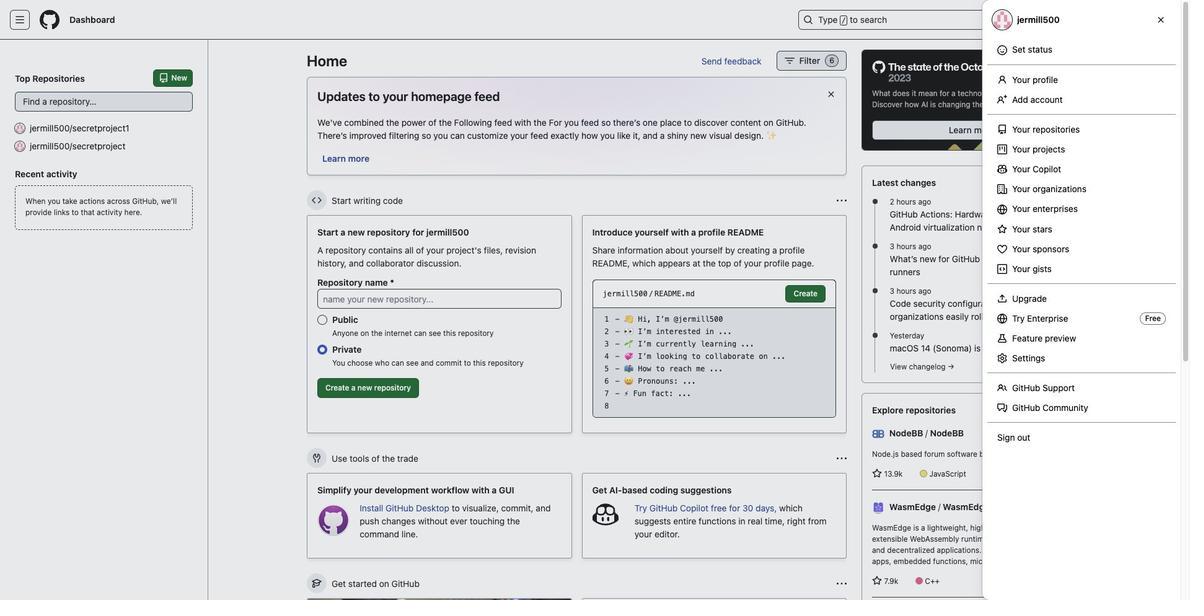 Task type: locate. For each thing, give the bounding box(es) containing it.
triangle down image
[[1054, 15, 1064, 25]]

command palette image
[[1001, 15, 1011, 25]]

star image
[[873, 469, 883, 479], [873, 576, 883, 586]]

2 vertical spatial dot fill image
[[871, 331, 881, 341]]

0 vertical spatial dot fill image
[[871, 197, 881, 207]]

0 vertical spatial star image
[[873, 469, 883, 479]]

dot fill image
[[871, 241, 881, 251]]

2 star image from the top
[[873, 576, 883, 586]]

1 vertical spatial star image
[[873, 576, 883, 586]]

1 vertical spatial dot fill image
[[871, 286, 881, 296]]

1 star image from the top
[[873, 469, 883, 479]]

1 dot fill image from the top
[[871, 197, 881, 207]]

3 dot fill image from the top
[[871, 331, 881, 341]]

explore repositories navigation
[[862, 393, 1083, 600]]

dot fill image
[[871, 197, 881, 207], [871, 286, 881, 296], [871, 331, 881, 341]]



Task type: describe. For each thing, give the bounding box(es) containing it.
2 dot fill image from the top
[[871, 286, 881, 296]]

explore element
[[862, 50, 1083, 600]]

plus image
[[1040, 15, 1050, 25]]

account element
[[0, 40, 208, 600]]

homepage image
[[40, 10, 60, 30]]



Task type: vqa. For each thing, say whether or not it's contained in the screenshot.
fourth 'Dot Fill' image from the top of the Explore element
yes



